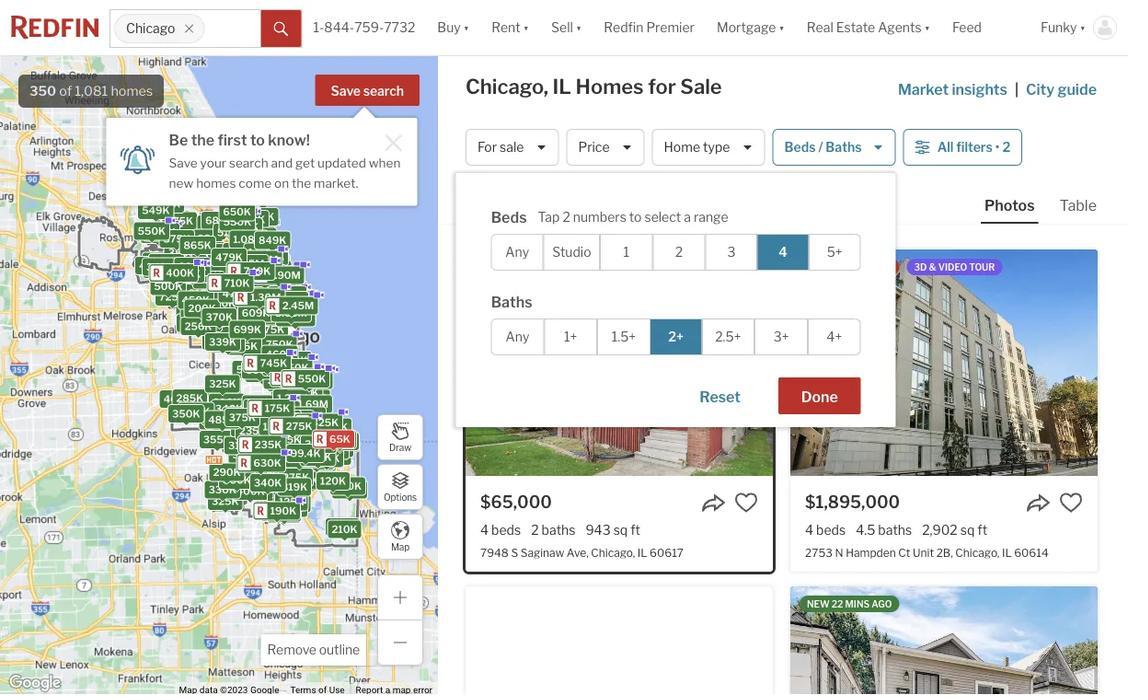 Task type: describe. For each thing, give the bounding box(es) containing it.
|
[[1016, 80, 1019, 98]]

1 vertical spatial 625k
[[287, 371, 315, 383]]

remove outline button
[[261, 634, 366, 666]]

729k
[[303, 374, 329, 386]]

1.50m down the 1.05m
[[253, 263, 283, 275]]

1-844-759-7732
[[313, 20, 416, 35]]

1.35m
[[234, 258, 265, 270]]

2 horizontal spatial chicago,
[[956, 546, 1000, 559]]

3d
[[915, 262, 928, 273]]

2 up 735k
[[259, 286, 265, 298]]

0 vertical spatial 625k
[[200, 249, 228, 261]]

beds for beds
[[491, 208, 527, 226]]

1 vertical spatial 1.15m
[[276, 294, 304, 306]]

0 vertical spatial 339k
[[209, 336, 237, 348]]

2 horizontal spatial 725k
[[258, 250, 285, 262]]

2.50m
[[277, 298, 309, 310]]

1 vertical spatial 540k
[[280, 354, 308, 366]]

0 vertical spatial 549k
[[225, 190, 253, 202]]

1 vertical spatial 120k
[[320, 475, 346, 487]]

1.03m
[[269, 286, 300, 298]]

310k down 115k
[[250, 433, 276, 445]]

submit search image
[[274, 22, 289, 37]]

2+ radio
[[650, 319, 703, 355]]

1 vertical spatial 235k
[[255, 439, 282, 451]]

60617
[[650, 546, 684, 559]]

1 vertical spatial 549k
[[142, 205, 170, 217]]

375k up 266k
[[163, 233, 190, 245]]

2 vertical spatial 549k
[[209, 242, 237, 254]]

real estate agents ▾
[[807, 20, 931, 35]]

4 for $1,895,000
[[806, 522, 814, 538]]

1+ radio
[[545, 319, 598, 355]]

294k
[[336, 484, 364, 496]]

premier
[[647, 20, 695, 35]]

535k
[[195, 255, 223, 267]]

1.55m
[[248, 253, 278, 265]]

0 vertical spatial 750k
[[190, 259, 217, 271]]

230k
[[302, 441, 329, 453]]

325k down 337k
[[212, 495, 239, 507]]

updated
[[318, 155, 366, 170]]

0 vertical spatial 580k
[[181, 292, 209, 304]]

remove outline
[[267, 642, 360, 658]]

0 horizontal spatial 845k
[[242, 281, 270, 293]]

1 vertical spatial 359k
[[279, 464, 307, 476]]

819k
[[186, 234, 212, 246]]

599k down 479k
[[210, 266, 238, 278]]

any for studio
[[506, 244, 530, 260]]

0 horizontal spatial 749k
[[196, 247, 223, 259]]

draw button
[[378, 414, 424, 460]]

buy
[[438, 20, 461, 35]]

599k up '610k'
[[299, 392, 327, 404]]

5+ checkbox
[[809, 234, 862, 271]]

0 vertical spatial 270k
[[218, 291, 245, 302]]

0 vertical spatial 689k
[[205, 215, 233, 227]]

1 vertical spatial 395k
[[187, 298, 214, 310]]

1 listed by redfin from the left
[[482, 262, 568, 273]]

favorite button checkbox for $65,000
[[735, 491, 759, 515]]

315k down the 230k
[[305, 455, 331, 467]]

265k up 284k at the bottom of page
[[280, 455, 307, 467]]

2 listed by redfin from the left
[[808, 262, 893, 273]]

estate
[[837, 20, 876, 35]]

299k
[[206, 335, 234, 347]]

429k
[[223, 268, 251, 280]]

350k up the 519k
[[168, 247, 196, 259]]

real estate agents ▾ link
[[807, 0, 931, 55]]

1 vertical spatial 280k
[[305, 456, 333, 468]]

4+
[[827, 329, 843, 345]]

67k
[[261, 399, 282, 411]]

0 horizontal spatial 365k
[[267, 375, 295, 386]]

7948
[[481, 546, 509, 559]]

2 inside option
[[676, 244, 683, 260]]

&
[[930, 262, 937, 273]]

283k
[[256, 448, 284, 460]]

0 horizontal spatial 130k
[[282, 427, 308, 439]]

1 vertical spatial 845k
[[271, 302, 299, 314]]

1 vertical spatial 699k
[[295, 375, 323, 387]]

0 vertical spatial 525k
[[217, 226, 244, 238]]

0 horizontal spatial 699k
[[234, 324, 262, 336]]

1 horizontal spatial 180k
[[301, 444, 328, 456]]

450k down 283k
[[259, 467, 287, 479]]

550k down 595k
[[138, 225, 166, 237]]

mortgage ▾ button
[[717, 0, 785, 55]]

feed button
[[942, 0, 1030, 55]]

0 vertical spatial 975k
[[212, 256, 239, 268]]

1.69m
[[298, 398, 329, 410]]

▾ for sell ▾
[[576, 20, 582, 35]]

1-844-759-7732 link
[[313, 20, 416, 35]]

315k down "440k" at the top left
[[189, 287, 215, 299]]

340k up 345k
[[206, 410, 234, 422]]

275k down 116k at the bottom left
[[269, 455, 296, 467]]

0 horizontal spatial the
[[191, 131, 215, 149]]

sale
[[681, 74, 723, 99]]

1 vertical spatial 185k
[[263, 421, 289, 433]]

google image
[[5, 671, 65, 695]]

0 horizontal spatial 259k
[[216, 404, 244, 416]]

450k left the 519k
[[139, 260, 167, 272]]

315k left 634k
[[213, 478, 239, 490]]

the inside save your search and get updated when new homes come on the market.
[[292, 175, 311, 190]]

550k up 1.06m on the left top of the page
[[223, 216, 251, 228]]

3
[[728, 244, 736, 260]]

2 vertical spatial 750k
[[266, 338, 293, 350]]

350k down 640k
[[164, 260, 192, 272]]

get
[[296, 155, 315, 170]]

170k
[[268, 448, 293, 460]]

0 horizontal spatial 520k
[[147, 256, 174, 267]]

1 vertical spatial 460k
[[291, 389, 319, 401]]

59.3k
[[238, 412, 268, 424]]

340k down 759k
[[194, 236, 222, 248]]

on
[[274, 175, 289, 190]]

1.90m
[[270, 269, 301, 281]]

250k down 116k at the bottom left
[[259, 451, 287, 463]]

250k up "197k"
[[321, 421, 348, 433]]

200k down 116k at the bottom left
[[255, 455, 283, 467]]

340k down 420k
[[215, 403, 243, 415]]

319k
[[282, 481, 308, 493]]

0 vertical spatial 405k
[[166, 263, 194, 275]]

1 horizontal spatial 520k
[[198, 251, 226, 263]]

455k
[[145, 261, 173, 273]]

for sale button
[[466, 129, 559, 166]]

265k up 630k
[[260, 444, 288, 456]]

7732
[[384, 20, 416, 35]]

99.9k
[[325, 437, 355, 449]]

1 horizontal spatial 365k
[[300, 444, 328, 456]]

price button
[[567, 129, 645, 166]]

table
[[1060, 196, 1098, 214]]

0 vertical spatial 545k
[[213, 217, 240, 229]]

1 horizontal spatial il
[[638, 546, 648, 559]]

2 listed from the left
[[808, 262, 841, 273]]

a
[[684, 209, 691, 225]]

350k left the '323k'
[[172, 408, 200, 420]]

275k up 44.9k
[[283, 471, 310, 483]]

city guide link
[[1027, 78, 1101, 100]]

1,081
[[75, 83, 108, 99]]

0 horizontal spatial il
[[553, 74, 572, 99]]

375k up 345k
[[229, 412, 256, 424]]

be
[[169, 131, 188, 149]]

1 vertical spatial 189k
[[261, 449, 287, 461]]

0 vertical spatial 395k
[[174, 261, 202, 273]]

310k down 345k
[[234, 439, 261, 451]]

275k down 170k on the left of the page
[[266, 467, 293, 479]]

1 vertical spatial 750k
[[276, 289, 303, 301]]

2,902 sq ft
[[923, 522, 988, 538]]

favorite button image for $65,000
[[735, 491, 759, 515]]

200k up 99.4k
[[297, 430, 325, 442]]

315k down '535k'
[[190, 268, 216, 280]]

289k
[[207, 318, 235, 330]]

943
[[586, 522, 611, 538]]

2.5+ radio
[[702, 319, 755, 355]]

2 vertical spatial 975k
[[265, 310, 292, 322]]

0 vertical spatial 185k
[[235, 405, 261, 417]]

ft for $1,895,000
[[978, 522, 988, 538]]

200k up the '256k'
[[188, 303, 216, 315]]

sell
[[552, 20, 574, 35]]

favorite button checkbox for $1,895,000
[[1060, 491, 1084, 515]]

290k up 337k
[[213, 466, 241, 478]]

4+ radio
[[808, 319, 862, 355]]

3 checkbox
[[706, 234, 758, 271]]

to for know!
[[250, 131, 265, 149]]

favorite button image for $1,895,000
[[1060, 491, 1084, 515]]

325k down 586k
[[275, 393, 302, 405]]

2753 n hampden ct unit 2b, chicago, il 60614
[[806, 546, 1049, 559]]

Any radio
[[491, 319, 545, 355]]

240k up 44.9k
[[285, 471, 313, 483]]

529k
[[236, 364, 264, 376]]

0 horizontal spatial 359k
[[246, 364, 274, 376]]

0 horizontal spatial 65k
[[289, 414, 310, 426]]

446k
[[291, 387, 319, 399]]

$1,895,000
[[806, 492, 901, 512]]

0 horizontal spatial 355k
[[203, 434, 231, 446]]

video
[[939, 262, 968, 273]]

1 vertical spatial 545k
[[218, 474, 246, 486]]

55k
[[276, 497, 297, 509]]

2 right '430k'
[[236, 295, 242, 307]]

125k
[[279, 496, 305, 508]]

1 vertical spatial 580k
[[268, 372, 296, 384]]

1 vertical spatial 530k
[[164, 262, 192, 274]]

1 horizontal spatial 725k
[[217, 262, 244, 274]]

325k down 105k in the left bottom of the page
[[281, 445, 308, 457]]

1 vertical spatial 339k
[[266, 449, 294, 461]]

380k
[[217, 298, 245, 310]]

save for save search
[[331, 83, 361, 99]]

4 beds for $65,000
[[481, 522, 521, 538]]

1 option group from the top
[[491, 234, 862, 271]]

450k up the '256k'
[[182, 294, 210, 306]]

0 vertical spatial 675k
[[166, 215, 193, 227]]

dialog containing beds
[[456, 173, 897, 427]]

325k up the '195k'
[[312, 417, 339, 429]]

240k down the 95k at left bottom
[[334, 480, 362, 492]]

0 vertical spatial 320k
[[191, 317, 218, 329]]

0 vertical spatial 849k
[[259, 234, 287, 246]]

2b,
[[937, 546, 954, 559]]

homes inside save your search and get updated when new homes come on the market.
[[196, 175, 236, 190]]

beds / baths
[[785, 139, 862, 155]]

photos button
[[982, 195, 1057, 224]]

remove
[[267, 642, 317, 658]]

mortgage ▾ button
[[706, 0, 796, 55]]

rent ▾ button
[[481, 0, 541, 55]]

photo of 7948 s saginaw ave, chicago, il 60617 image
[[466, 250, 773, 476]]

save search button
[[315, 75, 420, 106]]

200k down 309k
[[290, 475, 318, 487]]

1 vertical spatial 650k
[[232, 275, 260, 287]]

375k down 479k
[[201, 266, 228, 278]]

redfin
[[604, 20, 644, 35]]

0 vertical spatial 995k
[[247, 211, 275, 223]]

2 right tap
[[563, 209, 571, 225]]

0 horizontal spatial 180k
[[254, 454, 280, 466]]

baths inside button
[[826, 139, 862, 155]]

1.18m
[[222, 268, 251, 280]]

home type button
[[652, 129, 766, 166]]

1.30m down 1.00m
[[240, 298, 270, 310]]

2 vertical spatial 185k
[[271, 508, 297, 520]]

350k down 266k
[[172, 273, 200, 285]]

345k
[[226, 425, 254, 437]]

0 vertical spatial 540k
[[191, 253, 219, 265]]

1.45m
[[249, 301, 280, 313]]

ave,
[[567, 546, 589, 559]]

beds for beds / baths
[[785, 139, 816, 155]]

149k
[[272, 494, 298, 506]]

map button
[[378, 514, 424, 560]]

550k up 1.08m
[[231, 221, 259, 233]]

550k up "446k"
[[298, 373, 326, 385]]

▾ for mortgage ▾
[[779, 20, 785, 35]]

60614
[[1015, 546, 1049, 559]]

0 vertical spatial 150k
[[278, 402, 304, 414]]

240k up 283k
[[254, 434, 282, 446]]

0 vertical spatial 460k
[[266, 348, 294, 360]]

1 vertical spatial 525k
[[214, 244, 242, 256]]

0 vertical spatial 999k
[[267, 275, 295, 287]]

2 up saginaw at the bottom
[[531, 522, 539, 538]]

0 vertical spatial 210k
[[235, 422, 261, 434]]

2 vertical spatial 189k
[[281, 497, 307, 509]]

search inside button
[[363, 83, 404, 99]]

1 by from the left
[[518, 262, 531, 273]]

1 vertical spatial 975k
[[266, 291, 294, 303]]

for
[[478, 139, 497, 155]]

0 vertical spatial 775k
[[249, 243, 275, 255]]

market insights link
[[899, 60, 1008, 100]]

1 horizontal spatial 355k
[[273, 434, 301, 446]]

photo of 503 w 81st st, chicago, il 60620 image
[[791, 587, 1098, 695]]

know!
[[268, 131, 310, 149]]

1
[[624, 244, 630, 260]]

▾ for buy ▾
[[464, 20, 470, 35]]

1 horizontal spatial 65k
[[330, 433, 351, 445]]

275k up 116k at the bottom left
[[286, 420, 313, 432]]

1 vertical spatial 270k
[[271, 377, 298, 389]]

1 horizontal spatial 259k
[[287, 413, 314, 425]]

chicago, il homes for sale
[[466, 74, 723, 99]]

save for save your search and get updated when new homes come on the market.
[[169, 155, 198, 170]]



Task type: vqa. For each thing, say whether or not it's contained in the screenshot.
Villas at Playa Vista - Montecito 12855 Runway Rd , Los Angeles , CA 90094 on the bottom of page
no



Task type: locate. For each thing, give the bounding box(es) containing it.
1 horizontal spatial the
[[292, 175, 311, 190]]

0 horizontal spatial 260k
[[227, 410, 254, 422]]

4 up 2753
[[806, 522, 814, 538]]

325k up the 485k
[[209, 378, 236, 390]]

759k
[[201, 218, 228, 230]]

0 vertical spatial beds
[[785, 139, 816, 155]]

buy ▾ button
[[438, 0, 470, 55]]

0 horizontal spatial search
[[229, 155, 269, 170]]

0 horizontal spatial 4
[[481, 522, 489, 538]]

1 horizontal spatial baths
[[879, 522, 913, 538]]

▾ for rent ▾
[[524, 20, 530, 35]]

2 option group from the top
[[491, 319, 862, 355]]

609k
[[242, 307, 270, 319]]

865k
[[184, 240, 212, 252]]

5+
[[827, 244, 843, 260]]

2 inside button
[[1003, 139, 1011, 155]]

340k down 630k
[[254, 477, 282, 489]]

339k
[[209, 336, 237, 348], [266, 449, 294, 461]]

home
[[664, 139, 701, 155]]

280k down the 230k
[[305, 456, 333, 468]]

1 baths from the left
[[542, 522, 576, 538]]

0 horizontal spatial chicago,
[[466, 74, 549, 99]]

any left studio
[[506, 244, 530, 260]]

baths
[[542, 522, 576, 538], [879, 522, 913, 538]]

any inside any checkbox
[[506, 244, 530, 260]]

309k
[[286, 453, 314, 465]]

525k
[[217, 226, 244, 238], [214, 244, 242, 256]]

funky
[[1041, 20, 1078, 35]]

real estate agents ▾ button
[[796, 0, 942, 55]]

s
[[511, 546, 519, 559]]

1 vertical spatial 210k
[[332, 524, 358, 535]]

6 ▾ from the left
[[1081, 20, 1087, 35]]

1 beds from the left
[[492, 522, 521, 538]]

1.50m down 679k
[[264, 269, 294, 281]]

1 horizontal spatial by
[[843, 262, 856, 273]]

homes
[[111, 83, 153, 99], [196, 175, 236, 190]]

165k
[[269, 504, 295, 516]]

4 for $65,000
[[481, 522, 489, 538]]

chicago, down 943 sq ft
[[591, 546, 636, 559]]

2.45m
[[282, 299, 314, 311]]

save
[[331, 83, 361, 99], [169, 155, 198, 170]]

5 ▾ from the left
[[925, 20, 931, 35]]

549k down new
[[142, 205, 170, 217]]

1 horizontal spatial 260k
[[285, 423, 312, 435]]

0 horizontal spatial 280k
[[242, 432, 269, 444]]

1 vertical spatial baths
[[491, 293, 533, 311]]

2 redfin from the left
[[858, 262, 893, 273]]

540k up "440k" at the top left
[[191, 253, 219, 265]]

the
[[191, 131, 215, 149], [292, 175, 311, 190]]

option group
[[491, 234, 862, 271], [491, 319, 862, 355]]

None search field
[[205, 10, 261, 47]]

185k up 116k at the bottom left
[[263, 421, 289, 433]]

699k down 609k
[[234, 324, 262, 336]]

210k down 294k
[[332, 524, 358, 535]]

when
[[369, 155, 401, 170]]

2 beds from the left
[[817, 522, 846, 538]]

1.53m
[[248, 246, 279, 258]]

290k down 420k
[[213, 396, 241, 408]]

2 baths
[[531, 522, 576, 538]]

4 checkbox
[[757, 234, 810, 271]]

sq for $65,000
[[614, 522, 628, 538]]

1 vertical spatial 849k
[[233, 315, 261, 326]]

sq right 2,902
[[961, 522, 975, 538]]

1.30m down 1.65m
[[251, 291, 281, 303]]

130k down 294k
[[330, 521, 356, 533]]

save inside button
[[331, 83, 361, 99]]

2 favorite button checkbox from the left
[[1060, 491, 1084, 515]]

210k down 88.5k
[[235, 422, 261, 434]]

1 vertical spatial 320k
[[279, 438, 307, 450]]

listed up any radio
[[482, 262, 516, 273]]

689k up 830k
[[205, 215, 233, 227]]

2 ft from the left
[[978, 522, 988, 538]]

beds for $65,000
[[492, 522, 521, 538]]

1 horizontal spatial beds
[[817, 522, 846, 538]]

0 vertical spatial 198k
[[271, 413, 298, 425]]

4 beds for $1,895,000
[[806, 522, 846, 538]]

0 horizontal spatial baths
[[542, 522, 576, 538]]

1 sq from the left
[[614, 522, 628, 538]]

guide
[[1058, 80, 1098, 98]]

1 horizontal spatial 280k
[[305, 456, 333, 468]]

1.5+ radio
[[598, 319, 651, 355]]

0 horizontal spatial favorite button image
[[735, 491, 759, 515]]

1 vertical spatial 150k
[[319, 444, 345, 456]]

any inside any radio
[[506, 329, 530, 345]]

city
[[1027, 80, 1055, 98]]

7948 s saginaw ave, chicago, il 60617
[[481, 546, 684, 559]]

baths for $1,895,000
[[879, 522, 913, 538]]

1 listed from the left
[[482, 262, 516, 273]]

116k
[[273, 435, 297, 447]]

599k up 710k at the top left of the page
[[236, 265, 264, 277]]

1 vertical spatial 999k
[[253, 303, 281, 315]]

▾ right agents
[[925, 20, 931, 35]]

rent ▾
[[492, 20, 530, 35]]

500k
[[157, 258, 185, 270], [154, 280, 183, 292], [194, 297, 223, 309], [217, 298, 245, 310], [223, 474, 251, 486]]

359k up 284k at the bottom of page
[[279, 464, 307, 476]]

1 vertical spatial 995k
[[257, 284, 285, 296]]

homes
[[576, 74, 644, 99]]

0 vertical spatial 530k
[[145, 228, 173, 240]]

favorite button image
[[735, 491, 759, 515], [1060, 491, 1084, 515]]

next button image
[[740, 354, 759, 372]]

feed
[[953, 20, 982, 35]]

dialog
[[456, 173, 897, 427]]

beds inside button
[[785, 139, 816, 155]]

0 vertical spatial 650k
[[223, 206, 251, 218]]

hampden
[[846, 546, 897, 559]]

beds up s
[[492, 522, 521, 538]]

outline
[[319, 642, 360, 658]]

beds left /
[[785, 139, 816, 155]]

favorite button checkbox
[[735, 491, 759, 515], [1060, 491, 1084, 515]]

▾ right buy
[[464, 20, 470, 35]]

1 vertical spatial 130k
[[330, 521, 356, 533]]

450k up 249k
[[260, 353, 288, 365]]

749k down 830k
[[196, 247, 223, 259]]

save up new
[[169, 155, 198, 170]]

▾ right funky on the top of the page
[[1081, 20, 1087, 35]]

749k down the 1.05m
[[244, 265, 271, 277]]

450k down '535k'
[[197, 274, 225, 286]]

105k
[[291, 430, 317, 442]]

2 baths from the left
[[879, 522, 913, 538]]

830k
[[197, 233, 225, 245]]

2 4 beds from the left
[[806, 522, 846, 538]]

0 vertical spatial 120k
[[324, 442, 350, 454]]

775k
[[249, 243, 275, 255], [263, 306, 290, 318]]

1 ▾ from the left
[[464, 20, 470, 35]]

0 horizontal spatial 725k
[[159, 291, 186, 303]]

tour
[[970, 262, 996, 273]]

type
[[704, 139, 731, 155]]

1 vertical spatial 749k
[[244, 265, 271, 277]]

photos
[[985, 196, 1035, 214]]

323k
[[203, 415, 230, 427]]

1 horizontal spatial 320k
[[279, 438, 307, 450]]

for sale
[[478, 139, 524, 155]]

4 inside option
[[779, 244, 788, 260]]

listed by redfin
[[482, 262, 568, 273], [808, 262, 893, 273]]

580k down 745k
[[268, 372, 296, 384]]

1 horizontal spatial 130k
[[330, 521, 356, 533]]

any for 1+
[[506, 329, 530, 345]]

350k up 170k on the left of the page
[[278, 435, 306, 447]]

540k up 586k
[[280, 354, 308, 366]]

1 4 beds from the left
[[481, 522, 521, 538]]

1 horizontal spatial 540k
[[280, 354, 308, 366]]

search up come
[[229, 155, 269, 170]]

735k
[[251, 300, 278, 312]]

2 sq from the left
[[961, 522, 975, 538]]

options
[[384, 492, 417, 503]]

0 horizontal spatial 210k
[[235, 422, 261, 434]]

1 horizontal spatial 625k
[[287, 371, 315, 383]]

1 horizontal spatial 689k
[[293, 372, 321, 384]]

ago
[[872, 599, 893, 610]]

1 horizontal spatial sq
[[961, 522, 975, 538]]

1.5+
[[612, 329, 636, 345]]

ft right '943'
[[631, 522, 641, 538]]

699k
[[234, 324, 262, 336], [295, 375, 323, 387]]

1 horizontal spatial 4
[[779, 244, 788, 260]]

339k down 289k
[[209, 336, 237, 348]]

335k up the 230k
[[287, 429, 315, 441]]

to inside "dialog"
[[250, 131, 265, 149]]

1 horizontal spatial 210k
[[332, 524, 358, 535]]

0 vertical spatial search
[[363, 83, 404, 99]]

845k
[[242, 281, 270, 293], [271, 302, 299, 314]]

0 horizontal spatial listed
[[482, 262, 516, 273]]

0 vertical spatial 260k
[[227, 410, 254, 422]]

chicago, down 2,902 sq ft
[[956, 546, 1000, 559]]

2 checkbox
[[653, 234, 706, 271]]

0 horizontal spatial baths
[[491, 293, 533, 311]]

tap
[[538, 209, 560, 225]]

to left select at the top of page
[[630, 209, 642, 225]]

0 vertical spatial 235k
[[239, 425, 267, 437]]

1 any from the top
[[506, 244, 530, 260]]

1.50m
[[253, 263, 283, 275], [264, 269, 294, 281]]

0 vertical spatial 280k
[[242, 432, 269, 444]]

3+ radio
[[755, 319, 808, 355]]

545k down 345k
[[218, 474, 246, 486]]

0 vertical spatial 365k
[[267, 375, 295, 386]]

2 ▾ from the left
[[524, 20, 530, 35]]

0 horizontal spatial 540k
[[191, 253, 219, 265]]

ft right 2,902
[[978, 522, 988, 538]]

260k up 345k
[[227, 410, 254, 422]]

1 horizontal spatial redfin
[[858, 262, 893, 273]]

1 vertical spatial 198k
[[278, 502, 304, 514]]

1.70m
[[240, 227, 271, 239]]

280k down 115k
[[242, 432, 269, 444]]

640k
[[170, 242, 198, 254]]

575k
[[257, 324, 285, 336]]

0 vertical spatial 359k
[[246, 364, 274, 376]]

3 ▾ from the left
[[576, 20, 582, 35]]

750k
[[190, 259, 217, 271], [276, 289, 303, 301], [266, 338, 293, 350]]

395k up the '256k'
[[187, 298, 214, 310]]

il left 60617
[[638, 546, 648, 559]]

219k
[[281, 417, 306, 429]]

99.4k
[[291, 448, 321, 460]]

0 horizontal spatial save
[[169, 155, 198, 170]]

buy ▾ button
[[427, 0, 481, 55]]

photo of 2753 n hampden ct unit 2b, chicago, il 60614 image
[[791, 250, 1098, 476]]

480k
[[147, 264, 175, 276]]

search inside save your search and get updated when new homes come on the market.
[[229, 155, 269, 170]]

▾ right rent
[[524, 20, 530, 35]]

315k down 345k
[[228, 440, 254, 451]]

460k down 586k
[[291, 389, 319, 401]]

0 horizontal spatial 150k
[[278, 402, 304, 414]]

1 checkbox
[[601, 234, 653, 271]]

249k
[[249, 367, 276, 379]]

•
[[996, 139, 1000, 155]]

1 vertical spatial 675k
[[198, 278, 225, 290]]

1 horizontal spatial chicago,
[[591, 546, 636, 559]]

save inside save your search and get updated when new homes come on the market.
[[169, 155, 198, 170]]

1.80m
[[237, 283, 267, 295]]

2 horizontal spatial il
[[1003, 546, 1012, 559]]

1 ft from the left
[[631, 522, 641, 538]]

430k
[[208, 297, 236, 309]]

agents
[[879, 20, 922, 35]]

395k down 640k
[[174, 261, 202, 273]]

260k down '610k'
[[285, 423, 312, 435]]

1 vertical spatial search
[[229, 155, 269, 170]]

sq for $1,895,000
[[961, 522, 975, 538]]

675k down 595k
[[166, 215, 193, 227]]

remove chicago image
[[183, 23, 195, 34]]

0 vertical spatial homes
[[111, 83, 153, 99]]

homes down "your"
[[196, 175, 236, 190]]

1.25m
[[243, 231, 273, 243], [240, 255, 270, 267], [267, 289, 297, 301], [244, 306, 274, 318]]

315k
[[190, 268, 216, 280], [189, 287, 215, 299], [228, 440, 254, 451], [305, 455, 331, 467], [213, 478, 239, 490]]

850k
[[281, 362, 309, 374]]

1.30m down 679k
[[250, 271, 281, 283]]

240k down 116k at the bottom left
[[268, 452, 295, 464]]

baths for $65,000
[[542, 522, 576, 538]]

265k up 149k
[[266, 477, 293, 489]]

0 vertical spatial 699k
[[234, 324, 262, 336]]

189k
[[269, 436, 296, 448], [261, 449, 287, 461], [281, 497, 307, 509]]

475k
[[222, 288, 250, 300], [181, 317, 208, 329], [181, 317, 208, 329], [247, 462, 274, 474]]

to for select
[[630, 209, 642, 225]]

999k
[[267, 275, 295, 287], [253, 303, 281, 315]]

7.00m
[[265, 303, 297, 315]]

mins
[[846, 599, 870, 610]]

2 vertical spatial 530k
[[267, 361, 295, 373]]

2.00m
[[256, 275, 289, 287], [271, 294, 303, 306], [271, 297, 304, 309], [280, 308, 312, 320]]

0 vertical spatial 189k
[[269, 436, 296, 448]]

320k up 309k
[[279, 438, 307, 450]]

689k
[[205, 215, 233, 227], [293, 372, 321, 384]]

baths up saginaw at the bottom
[[542, 522, 576, 538]]

2 vertical spatial 395k
[[230, 340, 258, 352]]

88.5k
[[247, 402, 278, 414]]

1 vertical spatial save
[[169, 155, 198, 170]]

beds for $1,895,000
[[817, 522, 846, 538]]

0 horizontal spatial favorite button checkbox
[[735, 491, 759, 515]]

399k
[[305, 438, 333, 450]]

baths up any radio
[[491, 293, 533, 311]]

map region
[[0, 0, 584, 695]]

baths up "ct"
[[879, 522, 913, 538]]

1 horizontal spatial 675k
[[198, 278, 225, 290]]

come
[[239, 175, 272, 190]]

250k down the 230k
[[303, 455, 330, 467]]

il left homes
[[553, 74, 572, 99]]

3+
[[774, 329, 790, 345]]

600k
[[205, 243, 233, 255], [221, 246, 250, 258], [178, 261, 207, 273], [214, 282, 243, 294]]

189k down 44.9k
[[281, 497, 307, 509]]

2 by from the left
[[843, 262, 856, 273]]

1 vertical spatial 775k
[[263, 306, 290, 318]]

Any checkbox
[[491, 234, 544, 271]]

market.
[[314, 175, 358, 190]]

redfin left 3d at the right top
[[858, 262, 893, 273]]

290k down 170k on the left of the page
[[263, 462, 290, 474]]

74.9k
[[260, 413, 290, 425]]

395k up 529k at the left
[[230, 340, 258, 352]]

previous button image
[[481, 354, 499, 372]]

0 horizontal spatial beds
[[491, 208, 527, 226]]

0 horizontal spatial ft
[[631, 522, 641, 538]]

350k up the '256k'
[[185, 304, 213, 316]]

done button
[[779, 378, 862, 414]]

689k up "446k"
[[293, 372, 321, 384]]

1 favorite button image from the left
[[735, 491, 759, 515]]

0 horizontal spatial beds
[[492, 522, 521, 538]]

1 vertical spatial 405k
[[164, 393, 192, 405]]

the right be
[[191, 131, 215, 149]]

335k up 99.4k
[[291, 433, 319, 445]]

by down 5+
[[843, 262, 856, 273]]

ft for $65,000
[[631, 522, 641, 538]]

sq right '943'
[[614, 522, 628, 538]]

0 vertical spatial 130k
[[282, 427, 308, 439]]

by left studio 'option'
[[518, 262, 531, 273]]

/
[[819, 139, 824, 155]]

2 favorite button image from the left
[[1060, 491, 1084, 515]]

listed by redfin down 5+
[[808, 262, 893, 273]]

550k
[[223, 216, 251, 228], [231, 221, 259, 233], [138, 225, 166, 237], [298, 373, 326, 385]]

▾ for funky ▾
[[1081, 20, 1087, 35]]

1 redfin from the left
[[533, 262, 568, 273]]

tap 2 numbers to select a range
[[538, 209, 729, 225]]

1 horizontal spatial 150k
[[319, 444, 345, 456]]

0 horizontal spatial 339k
[[209, 336, 237, 348]]

360k
[[193, 263, 221, 275]]

365k down 105k in the left bottom of the page
[[300, 444, 328, 456]]

1 vertical spatial 65k
[[330, 433, 351, 445]]

2 right •
[[1003, 139, 1011, 155]]

375k down 630k
[[254, 470, 281, 482]]

3d & video tour
[[915, 262, 996, 273]]

479k
[[216, 251, 243, 263]]

1.10m
[[259, 274, 288, 286]]

be the first to know! dialog
[[106, 107, 418, 206]]

1 vertical spatial 689k
[[293, 372, 321, 384]]

market
[[899, 80, 949, 98]]

975k
[[212, 256, 239, 268], [266, 291, 294, 303], [265, 310, 292, 322]]

0 horizontal spatial homes
[[111, 83, 153, 99]]

1 horizontal spatial 339k
[[266, 449, 294, 461]]

2 any from the top
[[506, 329, 530, 345]]

Studio checkbox
[[544, 234, 601, 271]]

1 favorite button checkbox from the left
[[735, 491, 759, 515]]

189k up 283k
[[269, 436, 296, 448]]

4 ▾ from the left
[[779, 20, 785, 35]]



